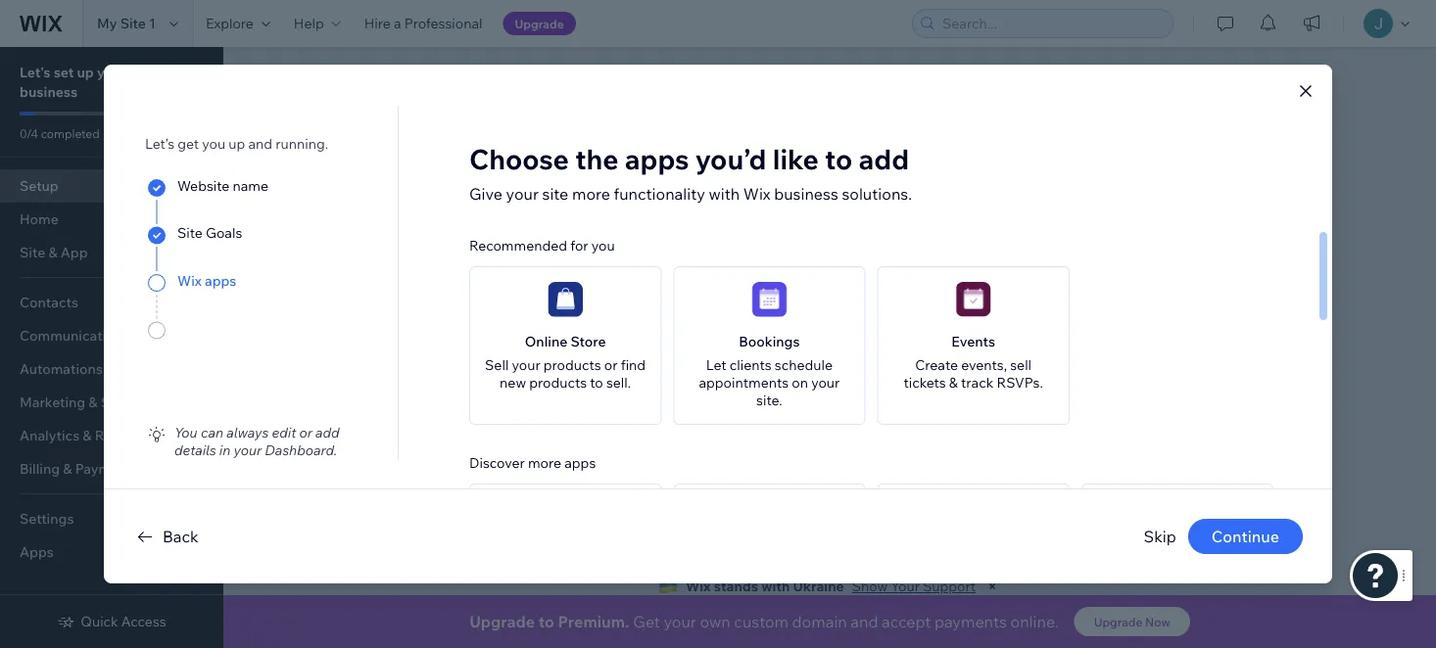 Task type: vqa. For each thing, say whether or not it's contained in the screenshot.
the 'Quick'
yes



Task type: locate. For each thing, give the bounding box(es) containing it.
1 horizontal spatial business
[[513, 156, 587, 178]]

in for a
[[658, 329, 669, 346]]

settings
[[20, 510, 74, 528]]

0 horizontal spatial set
[[54, 64, 74, 81]]

domain down ukraine
[[792, 612, 847, 632]]

1 vertical spatial or
[[299, 424, 312, 441]]

up up name
[[229, 135, 245, 153]]

help button
[[282, 0, 352, 47]]

and left running.
[[248, 135, 272, 153]]

let
[[706, 357, 726, 374]]

custom down the stands
[[734, 612, 789, 632]]

to inside online store sell your products or find new products to sell.
[[590, 374, 603, 392]]

domain down recommended for you
[[531, 283, 580, 300]]

apps inside the choose the apps you'd like to add give your site more functionality with wix business solutions.
[[625, 142, 689, 176]]

1 vertical spatial set
[[415, 156, 441, 178]]

upgrade for upgrade to premium. get your own custom domain and accept payments online.
[[469, 612, 535, 632]]

2 horizontal spatial let's
[[771, 368, 801, 385]]

1 horizontal spatial or
[[604, 357, 618, 374]]

0 horizontal spatial design
[[409, 443, 454, 460]]

0 horizontal spatial add
[[315, 424, 339, 441]]

or up sell.
[[604, 357, 618, 374]]

2 horizontal spatial up
[[445, 156, 467, 178]]

with down you'd
[[709, 184, 740, 204]]

1 vertical spatial let's set up your business
[[371, 156, 587, 178]]

with inside the choose the apps you'd like to add give your site more functionality with wix business solutions.
[[709, 184, 740, 204]]

1 horizontal spatial in
[[658, 329, 669, 346]]

let's set up your business up give
[[371, 156, 587, 178]]

1 horizontal spatial apps
[[564, 455, 596, 472]]

or
[[604, 357, 618, 374], [299, 424, 312, 441]]

0 horizontal spatial site
[[120, 15, 146, 32]]

0 horizontal spatial wix
[[177, 272, 202, 289]]

2 horizontal spatial wix
[[743, 184, 771, 204]]

let's inside button
[[771, 368, 801, 385]]

add up the solutions.
[[859, 142, 909, 176]]

1 vertical spatial in
[[219, 442, 230, 459]]

site
[[120, 15, 146, 32], [1268, 76, 1294, 94], [177, 225, 203, 242]]

setup
[[20, 177, 59, 194]]

online.
[[1011, 612, 1059, 632]]

1 horizontal spatial custom
[[734, 612, 789, 632]]

your down choose
[[506, 184, 539, 204]]

upgrade inside button
[[515, 16, 564, 31]]

0 vertical spatial add
[[859, 142, 909, 176]]

2 horizontal spatial business
[[774, 184, 838, 204]]

perfect
[[472, 329, 519, 346]]

let's set up your business up 'completed'
[[20, 64, 127, 100]]

let's
[[20, 64, 51, 81], [371, 156, 411, 178], [771, 368, 801, 385]]

1 horizontal spatial let's set up your business
[[371, 156, 587, 178]]

create
[[915, 356, 958, 373]]

e.g., mystunningwebsite.com field
[[434, 363, 731, 391]]

1 vertical spatial and
[[573, 329, 597, 346]]

1 vertical spatial with
[[761, 578, 790, 595]]

0 vertical spatial with
[[709, 184, 740, 204]]

go
[[804, 368, 823, 385]]

0 vertical spatial a
[[394, 15, 401, 32]]

0 vertical spatial you
[[202, 135, 226, 153]]

to left premium.
[[538, 612, 554, 632]]

products
[[544, 357, 601, 374], [529, 374, 587, 392]]

products down online
[[529, 374, 587, 392]]

domain
[[531, 283, 580, 300], [522, 329, 570, 346], [792, 612, 847, 632]]

1 horizontal spatial site
[[542, 184, 569, 204]]

design for design site
[[1220, 76, 1265, 94]]

your inside let's set up your business
[[97, 64, 127, 81]]

details
[[174, 442, 216, 459]]

your down my
[[97, 64, 127, 81]]

business
[[20, 83, 78, 100], [513, 156, 587, 178], [774, 184, 838, 204]]

with
[[709, 184, 740, 204], [761, 578, 790, 595]]

in
[[658, 329, 669, 346], [219, 442, 230, 459]]

find
[[621, 357, 646, 374]]

apps
[[625, 142, 689, 176], [205, 272, 236, 289], [564, 455, 596, 472]]

1 horizontal spatial you
[[591, 237, 615, 254]]

0 horizontal spatial site
[[492, 230, 515, 247]]

to left sell.
[[590, 374, 603, 392]]

your right 'find'
[[441, 329, 469, 346]]

1 horizontal spatial and
[[573, 329, 597, 346]]

apps for choose
[[625, 142, 689, 176]]

1 vertical spatial a
[[468, 283, 476, 300]]

events
[[952, 333, 995, 350]]

0 horizontal spatial you
[[202, 135, 226, 153]]

1 vertical spatial add
[[315, 424, 339, 441]]

2 vertical spatial up
[[445, 156, 467, 178]]

a right hire
[[394, 15, 401, 32]]

and down show
[[851, 612, 878, 632]]

ukraine
[[793, 578, 844, 595]]

or up dashboard.
[[299, 424, 312, 441]]

0 vertical spatial let's set up your business
[[20, 64, 127, 100]]

in down can
[[219, 442, 230, 459]]

1 vertical spatial custom
[[734, 612, 789, 632]]

more down the at the top
[[572, 184, 610, 204]]

welcome, john
[[348, 71, 550, 105]]

1 vertical spatial let's
[[371, 156, 411, 178]]

domain for custom
[[531, 283, 580, 300]]

upgrade for upgrade
[[515, 16, 564, 31]]

0 vertical spatial or
[[604, 357, 618, 374]]

your inside bookings let clients schedule appointments on your site.
[[811, 374, 840, 392]]

1 vertical spatial more
[[528, 455, 561, 472]]

up up 'completed'
[[77, 64, 94, 81]]

2 vertical spatial wix
[[686, 578, 711, 595]]

upgrade inside button
[[1094, 615, 1143, 629]]

0 vertical spatial apps
[[625, 142, 689, 176]]

0 horizontal spatial more
[[528, 455, 561, 472]]

business up the 0/4 completed
[[20, 83, 78, 100]]

in right "it"
[[658, 329, 669, 346]]

0 vertical spatial set
[[54, 64, 74, 81]]

1 vertical spatial site
[[1268, 76, 1294, 94]]

find your perfect domain and secure it in a few clicks.
[[409, 329, 748, 346]]

1 vertical spatial products
[[529, 374, 587, 392]]

upgrade left "now"
[[1094, 615, 1143, 629]]

up left choose
[[445, 156, 467, 178]]

more
[[572, 184, 610, 204], [528, 455, 561, 472]]

1 horizontal spatial site
[[177, 225, 203, 242]]

add inside you can always edit or add details in your dashboard.
[[315, 424, 339, 441]]

0 vertical spatial business
[[20, 83, 78, 100]]

like
[[773, 142, 819, 176]]

domain left store
[[522, 329, 570, 346]]

1 horizontal spatial more
[[572, 184, 610, 204]]

new
[[500, 374, 526, 392]]

0 vertical spatial site
[[120, 15, 146, 32]]

1 horizontal spatial a
[[468, 283, 476, 300]]

1 horizontal spatial let's
[[371, 156, 411, 178]]

your inside you can always edit or add details in your dashboard.
[[234, 442, 262, 459]]

0 vertical spatial to
[[825, 142, 853, 176]]

discover more apps
[[469, 455, 596, 472]]

2 vertical spatial site
[[177, 225, 203, 242]]

1 vertical spatial design
[[409, 443, 454, 460]]

you can always edit or add details in your dashboard.
[[174, 424, 339, 459]]

0 horizontal spatial to
[[538, 612, 554, 632]]

site left type
[[492, 230, 515, 247]]

your inside online store sell your products or find new products to sell.
[[512, 357, 540, 374]]

name
[[233, 177, 268, 194]]

design site link
[[1185, 71, 1312, 100]]

can
[[201, 424, 223, 441]]

for
[[570, 237, 588, 254]]

1 horizontal spatial wix
[[686, 578, 711, 595]]

your right the on
[[811, 374, 840, 392]]

2 vertical spatial and
[[851, 612, 878, 632]]

give
[[469, 184, 503, 204]]

1 vertical spatial domain
[[522, 329, 570, 346]]

2 horizontal spatial to
[[825, 142, 853, 176]]

up
[[77, 64, 94, 81], [229, 135, 245, 153], [445, 156, 467, 178]]

0 horizontal spatial let's
[[20, 64, 51, 81]]

1 horizontal spatial add
[[859, 142, 909, 176]]

to
[[825, 142, 853, 176], [590, 374, 603, 392], [538, 612, 554, 632]]

site up type
[[542, 184, 569, 204]]

wix down you'd
[[743, 184, 771, 204]]

let's go
[[771, 368, 823, 385]]

products down find your perfect domain and secure it in a few clicks.
[[544, 357, 601, 374]]

1 horizontal spatial up
[[229, 135, 245, 153]]

custom up perfect
[[479, 283, 528, 300]]

apps down goals
[[205, 272, 236, 289]]

add up dashboard.
[[315, 424, 339, 441]]

upgrade left premium.
[[469, 612, 535, 632]]

set up the 0/4 completed
[[54, 64, 74, 81]]

2 horizontal spatial site
[[1268, 76, 1294, 94]]

apps up the functionality
[[625, 142, 689, 176]]

skip button
[[1144, 525, 1176, 548]]

domain for perfect
[[522, 329, 570, 346]]

in for your
[[219, 442, 230, 459]]

2 vertical spatial to
[[538, 612, 554, 632]]

you right for
[[591, 237, 615, 254]]

your down always
[[234, 442, 262, 459]]

your up new
[[512, 357, 540, 374]]

automations link
[[0, 353, 223, 386]]

online store sell your products or find new products to sell.
[[485, 333, 646, 392]]

and left the secure
[[573, 329, 597, 346]]

up inside let's set up your business
[[77, 64, 94, 81]]

add
[[859, 142, 909, 176], [315, 424, 339, 441]]

0 horizontal spatial a
[[394, 15, 401, 32]]

set
[[54, 64, 74, 81], [415, 156, 441, 178]]

2 horizontal spatial a
[[673, 329, 680, 346]]

clicks.
[[709, 329, 748, 346]]

0 horizontal spatial or
[[299, 424, 312, 441]]

choose the apps you'd like to add give your site more functionality with wix business solutions.
[[469, 142, 912, 204]]

edit
[[272, 424, 296, 441]]

support
[[923, 578, 976, 595]]

0 vertical spatial more
[[572, 184, 610, 204]]

wix for wix apps
[[177, 272, 202, 289]]

1 horizontal spatial design
[[1220, 76, 1265, 94]]

events,
[[961, 356, 1007, 373]]

you'd
[[695, 142, 767, 176]]

0 horizontal spatial custom
[[479, 283, 528, 300]]

0 horizontal spatial apps
[[205, 272, 236, 289]]

business down like
[[774, 184, 838, 204]]

a right connect
[[468, 283, 476, 300]]

wix down site goals
[[177, 272, 202, 289]]

let's get you up and running.
[[145, 135, 328, 153]]

to right like
[[825, 142, 853, 176]]

0 vertical spatial design
[[1220, 76, 1265, 94]]

a
[[394, 15, 401, 32], [468, 283, 476, 300], [673, 329, 680, 346]]

set up update
[[415, 156, 441, 178]]

set inside sidebar 'element'
[[54, 64, 74, 81]]

1 vertical spatial to
[[590, 374, 603, 392]]

store
[[571, 333, 606, 350]]

wix
[[743, 184, 771, 204], [177, 272, 202, 289], [686, 578, 711, 595]]

business up type
[[513, 156, 587, 178]]

2 vertical spatial apps
[[564, 455, 596, 472]]

continue button
[[1188, 519, 1303, 554]]

upgrade up john
[[515, 16, 564, 31]]

wix inside the choose the apps you'd like to add give your site more functionality with wix business solutions.
[[743, 184, 771, 204]]

0 vertical spatial let's
[[20, 64, 51, 81]]

hire a professional
[[364, 15, 483, 32]]

site inside the choose the apps you'd like to add give your site more functionality with wix business solutions.
[[542, 184, 569, 204]]

0 horizontal spatial let's set up your business
[[20, 64, 127, 100]]

apps right website
[[564, 455, 596, 472]]

2 horizontal spatial and
[[851, 612, 878, 632]]

and
[[248, 135, 272, 153], [573, 329, 597, 346], [851, 612, 878, 632]]

1 vertical spatial wix
[[177, 272, 202, 289]]

0 vertical spatial domain
[[531, 283, 580, 300]]

you right 'get'
[[202, 135, 226, 153]]

always
[[226, 424, 269, 441]]

0 horizontal spatial and
[[248, 135, 272, 153]]

0 vertical spatial wix
[[743, 184, 771, 204]]

0 vertical spatial site
[[542, 184, 569, 204]]

0 horizontal spatial business
[[20, 83, 78, 100]]

0 horizontal spatial with
[[709, 184, 740, 204]]

1 vertical spatial you
[[591, 237, 615, 254]]

0 horizontal spatial up
[[77, 64, 94, 81]]

0 vertical spatial products
[[544, 357, 601, 374]]

2 vertical spatial business
[[774, 184, 838, 204]]

0 horizontal spatial in
[[219, 442, 230, 459]]

a left few
[[673, 329, 680, 346]]

let's set up your business
[[20, 64, 127, 100], [371, 156, 587, 178]]

upgrade
[[515, 16, 564, 31], [469, 612, 535, 632], [1094, 615, 1143, 629]]

now
[[1145, 615, 1171, 629]]

you for for
[[591, 237, 615, 254]]

1 horizontal spatial to
[[590, 374, 603, 392]]

your
[[891, 578, 920, 595]]

more right discover
[[528, 455, 561, 472]]

appointments
[[699, 374, 789, 392]]

2 vertical spatial let's
[[771, 368, 801, 385]]

site for my
[[120, 15, 146, 32]]

wix left the stands
[[686, 578, 711, 595]]

in inside you can always edit or add details in your dashboard.
[[219, 442, 230, 459]]

2 horizontal spatial apps
[[625, 142, 689, 176]]

1
[[149, 15, 156, 32]]

with up upgrade to premium. get your own custom domain and accept payments online. at the bottom of the page
[[761, 578, 790, 595]]

0 vertical spatial and
[[248, 135, 272, 153]]

0 vertical spatial in
[[658, 329, 669, 346]]

0 vertical spatial up
[[77, 64, 94, 81]]

find
[[409, 329, 437, 346]]



Task type: describe. For each thing, give the bounding box(es) containing it.
let's go button
[[753, 362, 841, 392]]

quick
[[81, 613, 118, 630]]

hire
[[364, 15, 391, 32]]

2 vertical spatial domain
[[792, 612, 847, 632]]

more inside the choose the apps you'd like to add give your site more functionality with wix business solutions.
[[572, 184, 610, 204]]

or inside online store sell your products or find new products to sell.
[[604, 357, 618, 374]]

settings link
[[0, 503, 223, 536]]

to inside the choose the apps you'd like to add give your site more functionality with wix business solutions.
[[825, 142, 853, 176]]

home link
[[0, 203, 223, 236]]

solutions.
[[842, 184, 912, 204]]

design for design your website
[[409, 443, 454, 460]]

professional
[[404, 15, 483, 32]]

you
[[174, 424, 198, 441]]

the
[[575, 142, 619, 176]]

own
[[700, 612, 731, 632]]

connect
[[409, 283, 465, 300]]

design your website
[[409, 443, 539, 460]]

running.
[[276, 135, 328, 153]]

let's set up your business inside sidebar 'element'
[[20, 64, 127, 100]]

bookings let clients schedule appointments on your site.
[[699, 333, 840, 409]]

business inside the choose the apps you'd like to add give your site more functionality with wix business solutions.
[[774, 184, 838, 204]]

online
[[525, 333, 567, 350]]

your inside the choose the apps you'd like to add give your site more functionality with wix business solutions.
[[506, 184, 539, 204]]

let's
[[145, 135, 174, 153]]

completed
[[41, 126, 100, 141]]

discover
[[469, 455, 525, 472]]

1 horizontal spatial set
[[415, 156, 441, 178]]

access
[[121, 613, 166, 630]]

events create events, sell tickets & track rsvps.
[[904, 333, 1043, 391]]

your right get
[[664, 612, 696, 632]]

and for domain
[[573, 329, 597, 346]]

on
[[792, 374, 808, 392]]

0/4
[[20, 126, 38, 141]]

site for design
[[1268, 76, 1294, 94]]

a for custom
[[468, 283, 476, 300]]

1 vertical spatial apps
[[205, 272, 236, 289]]

john
[[482, 71, 550, 105]]

my
[[97, 15, 117, 32]]

wix apps
[[177, 272, 236, 289]]

get
[[633, 612, 660, 632]]

quick access
[[81, 613, 166, 630]]

skip
[[1144, 527, 1176, 546]]

automations
[[20, 361, 103, 378]]

0 vertical spatial custom
[[479, 283, 528, 300]]

tickets
[[904, 374, 946, 391]]

show
[[852, 578, 888, 595]]

back button
[[133, 525, 199, 548]]

1 vertical spatial business
[[513, 156, 587, 178]]

wix stands with ukraine show your support
[[686, 578, 976, 595]]

1 horizontal spatial with
[[761, 578, 790, 595]]

and for up
[[248, 135, 272, 153]]

your left website
[[457, 443, 486, 460]]

design site
[[1220, 76, 1294, 94]]

website
[[177, 177, 230, 194]]

functionality
[[614, 184, 705, 204]]

upgrade now
[[1094, 615, 1171, 629]]

continue
[[1212, 527, 1279, 546]]

it
[[646, 329, 655, 346]]

add inside the choose the apps you'd like to add give your site more functionality with wix business solutions.
[[859, 142, 909, 176]]

welcome,
[[348, 71, 476, 105]]

wix for wix stands with ukraine show your support
[[686, 578, 711, 595]]

or inside you can always edit or add details in your dashboard.
[[299, 424, 312, 441]]

&
[[949, 374, 958, 391]]

site.
[[756, 392, 782, 409]]

2 vertical spatial a
[[673, 329, 680, 346]]

quick access button
[[57, 613, 166, 631]]

website name
[[177, 177, 268, 194]]

Search... field
[[937, 10, 1167, 37]]

choose
[[469, 142, 569, 176]]

sell.
[[606, 374, 631, 392]]

stands
[[714, 578, 758, 595]]

update your site type
[[409, 230, 547, 247]]

type
[[518, 230, 547, 247]]

let's inside let's set up your business
[[20, 64, 51, 81]]

secure
[[600, 329, 643, 346]]

you for get
[[202, 135, 226, 153]]

show your support button
[[852, 578, 976, 596]]

clients
[[730, 357, 772, 374]]

a for professional
[[394, 15, 401, 32]]

my site 1
[[97, 15, 156, 32]]

apps for discover
[[564, 455, 596, 472]]

recommended
[[469, 237, 567, 254]]

bookings
[[739, 333, 800, 350]]

sidebar element
[[0, 47, 223, 649]]

recommended for you
[[469, 237, 615, 254]]

dashboard.
[[265, 442, 337, 459]]

1 vertical spatial site
[[492, 230, 515, 247]]

rsvps.
[[997, 374, 1043, 391]]

your up give
[[471, 156, 509, 178]]

back
[[163, 527, 199, 546]]

upgrade for upgrade now
[[1094, 615, 1143, 629]]

your right update
[[460, 230, 489, 247]]

explore
[[206, 15, 254, 32]]

upgrade button
[[503, 12, 576, 35]]

website
[[489, 443, 539, 460]]

site goals
[[177, 225, 242, 242]]

schedule
[[775, 357, 833, 374]]

track
[[961, 374, 994, 391]]

1 vertical spatial up
[[229, 135, 245, 153]]

goals
[[206, 225, 242, 242]]

setup link
[[0, 169, 223, 203]]

hire a professional link
[[352, 0, 494, 47]]

update
[[409, 230, 457, 247]]

upgrade to premium. get your own custom domain and accept payments online.
[[469, 612, 1059, 632]]

business inside let's set up your business
[[20, 83, 78, 100]]



